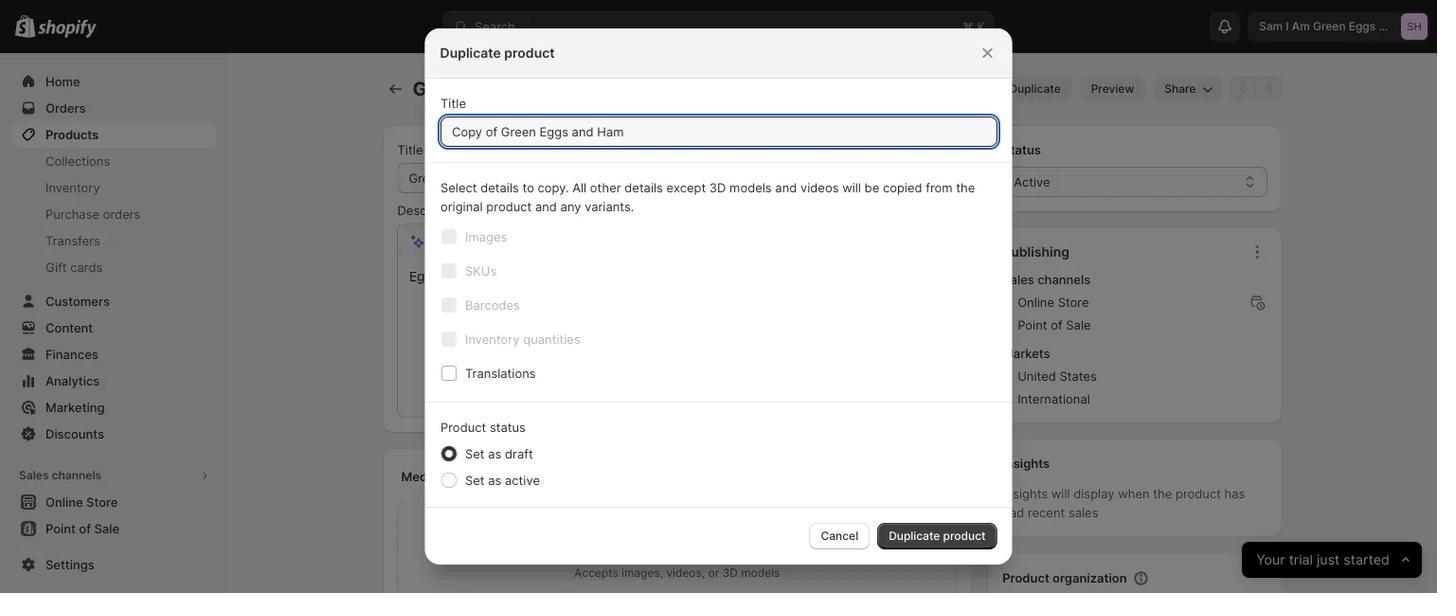 Task type: vqa. For each thing, say whether or not it's contained in the screenshot.
Discounts
yes



Task type: locate. For each thing, give the bounding box(es) containing it.
draft
[[505, 446, 533, 461]]

inventory
[[45, 180, 100, 195], [465, 332, 520, 346]]

duplicate button
[[999, 76, 1073, 102]]

quantities
[[523, 332, 580, 346]]

1 as from the top
[[488, 446, 501, 461]]

1 vertical spatial will
[[1052, 487, 1071, 501]]

0 horizontal spatial will
[[842, 180, 861, 195]]

1 vertical spatial product
[[1003, 571, 1050, 586]]

0 horizontal spatial sales channels
[[19, 469, 102, 482]]

sales channels
[[1003, 273, 1091, 287], [19, 469, 102, 482]]

0 vertical spatial set
[[465, 446, 484, 461]]

1 horizontal spatial details
[[624, 180, 663, 195]]

transfers
[[45, 233, 100, 248]]

duplicate inside 'button'
[[889, 529, 941, 543]]

as for draft
[[488, 446, 501, 461]]

2 vertical spatial duplicate
[[889, 529, 941, 543]]

status
[[1003, 142, 1042, 157]]

0 horizontal spatial duplicate product
[[440, 45, 555, 61]]

title up description
[[398, 142, 423, 157]]

title for select details to copy. all other details except 3d models and videos will be copied from the original product and any variants.
[[440, 96, 466, 110]]

1 set from the top
[[465, 446, 484, 461]]

and
[[524, 77, 559, 100], [775, 180, 797, 195], [535, 199, 557, 214]]

insights will display when the product has had recent sales
[[1003, 487, 1246, 520]]

1 vertical spatial insights
[[1003, 487, 1048, 501]]

1 horizontal spatial duplicate
[[889, 529, 941, 543]]

1 horizontal spatial channels
[[1038, 273, 1091, 287]]

1 horizontal spatial the
[[1154, 487, 1173, 501]]

insights for insights will display when the product has had recent sales
[[1003, 487, 1048, 501]]

ham
[[563, 77, 606, 100]]

sales up online
[[1003, 273, 1035, 287]]

shopify image
[[38, 19, 97, 38]]

will inside insights will display when the product has had recent sales
[[1052, 487, 1071, 501]]

set as active
[[465, 473, 540, 488]]

0 vertical spatial title
[[440, 96, 466, 110]]

1 horizontal spatial sales
[[1003, 273, 1035, 287]]

product for product organization
[[1003, 571, 1050, 586]]

sales down discounts
[[19, 469, 49, 482]]

sales channels button
[[11, 463, 216, 489]]

set down set as draft
[[465, 473, 484, 488]]

k
[[978, 19, 986, 34]]

and left ham
[[524, 77, 559, 100]]

and left videos
[[775, 180, 797, 195]]

united states
[[1018, 369, 1097, 384]]

0 vertical spatial and
[[524, 77, 559, 100]]

duplicate down search
[[440, 45, 501, 61]]

from
[[926, 180, 953, 195]]

sales channels down discounts
[[19, 469, 102, 482]]

channels down discounts
[[52, 469, 102, 482]]

1 vertical spatial duplicate
[[1010, 82, 1061, 96]]

duplicate
[[440, 45, 501, 61], [1010, 82, 1061, 96], [889, 529, 941, 543]]

channels up store
[[1038, 273, 1091, 287]]

the right when
[[1154, 487, 1173, 501]]

collections link
[[11, 148, 216, 174]]

videos,
[[667, 566, 705, 580]]

gift
[[45, 260, 67, 274]]

product left organization
[[1003, 571, 1050, 586]]

the inside insights will display when the product has had recent sales
[[1154, 487, 1173, 501]]

0 horizontal spatial product
[[440, 420, 486, 435]]

products link
[[11, 121, 216, 148]]

has
[[1225, 487, 1246, 501]]

the
[[956, 180, 975, 195], [1154, 487, 1173, 501]]

as
[[488, 446, 501, 461], [488, 473, 501, 488]]

1 vertical spatial title
[[398, 142, 423, 157]]

2 insights from the top
[[1003, 487, 1048, 501]]

1 vertical spatial duplicate product
[[889, 529, 986, 543]]

1 vertical spatial sales
[[19, 469, 49, 482]]

settings link
[[11, 552, 216, 578]]

as for active
[[488, 473, 501, 488]]

sales channels up "online store"
[[1003, 273, 1091, 287]]

0 vertical spatial channels
[[1038, 273, 1091, 287]]

0 horizontal spatial duplicate
[[440, 45, 501, 61]]

2 horizontal spatial duplicate
[[1010, 82, 1061, 96]]

models down title text field
[[729, 180, 772, 195]]

display
[[1074, 487, 1115, 501]]

apps button
[[11, 557, 216, 584]]

0 horizontal spatial title
[[398, 142, 423, 157]]

sales
[[1003, 273, 1035, 287], [19, 469, 49, 482]]

cards
[[70, 260, 103, 274]]

the right the from
[[956, 180, 975, 195]]

product status
[[440, 420, 525, 435]]

other
[[590, 180, 621, 195]]

2 set from the top
[[465, 473, 484, 488]]

3d
[[709, 180, 726, 195], [723, 566, 738, 580]]

as left draft
[[488, 446, 501, 461]]

channels
[[1038, 273, 1091, 287], [52, 469, 102, 482]]

skus
[[465, 264, 496, 278]]

point
[[1018, 318, 1048, 333]]

translations
[[465, 366, 536, 381]]

online store
[[1018, 295, 1090, 310]]

0 vertical spatial sales channels
[[1003, 273, 1091, 287]]

duplicate right cancel
[[889, 529, 941, 543]]

3d right or
[[723, 566, 738, 580]]

details right other
[[624, 180, 663, 195]]

1 horizontal spatial duplicate product
[[889, 529, 986, 543]]

product inside 'button'
[[944, 529, 986, 543]]

inventory inside duplicate product dialog
[[465, 332, 520, 346]]

0 vertical spatial the
[[956, 180, 975, 195]]

title
[[440, 96, 466, 110], [398, 142, 423, 157]]

will
[[842, 180, 861, 195], [1052, 487, 1071, 501]]

0 vertical spatial inventory
[[45, 180, 100, 195]]

as down set as draft
[[488, 473, 501, 488]]

1 horizontal spatial product
[[1003, 571, 1050, 586]]

details left to
[[480, 180, 519, 195]]

1 vertical spatial set
[[465, 473, 484, 488]]

product
[[440, 420, 486, 435], [1003, 571, 1050, 586]]

insights
[[1003, 456, 1051, 471], [1003, 487, 1048, 501]]

0 horizontal spatial sales
[[19, 469, 49, 482]]

apps
[[19, 564, 48, 577]]

models right or
[[741, 566, 780, 580]]

3d right except
[[709, 180, 726, 195]]

1 horizontal spatial title
[[440, 96, 466, 110]]

green
[[413, 77, 469, 100]]

inventory up "purchase"
[[45, 180, 100, 195]]

duplicate up status at the top right of page
[[1010, 82, 1061, 96]]

0 horizontal spatial inventory
[[45, 180, 100, 195]]

1 vertical spatial the
[[1154, 487, 1173, 501]]

product left the status in the left of the page
[[440, 420, 486, 435]]

inventory down barcodes
[[465, 332, 520, 346]]

title inside duplicate product dialog
[[440, 96, 466, 110]]

green eggs and ham
[[413, 77, 606, 100]]

duplicate product
[[440, 45, 555, 61], [889, 529, 986, 543]]

details
[[480, 180, 519, 195], [624, 180, 663, 195]]

product organization
[[1003, 571, 1128, 586]]

1 vertical spatial inventory
[[465, 332, 520, 346]]

product
[[505, 45, 555, 61], [486, 199, 532, 214], [1176, 487, 1222, 501], [944, 529, 986, 543]]

1 vertical spatial sales channels
[[19, 469, 102, 482]]

0 horizontal spatial details
[[480, 180, 519, 195]]

will up recent at the right of the page
[[1052, 487, 1071, 501]]

insights inside insights will display when the product has had recent sales
[[1003, 487, 1048, 501]]

and down copy.
[[535, 199, 557, 214]]

2 vertical spatial and
[[535, 199, 557, 214]]

1 vertical spatial channels
[[52, 469, 102, 482]]

1 horizontal spatial sales channels
[[1003, 273, 1091, 287]]

duplicate product button
[[878, 523, 998, 550]]

1 vertical spatial as
[[488, 473, 501, 488]]

⌘ k
[[963, 19, 986, 34]]

1 insights from the top
[[1003, 456, 1051, 471]]

0 horizontal spatial the
[[956, 180, 975, 195]]

2 as from the top
[[488, 473, 501, 488]]

publishing
[[1003, 244, 1070, 260]]

active
[[505, 473, 540, 488]]

0 horizontal spatial channels
[[52, 469, 102, 482]]

any
[[560, 199, 581, 214]]

when
[[1119, 487, 1150, 501]]

preview
[[1092, 82, 1135, 96]]

gift cards link
[[11, 254, 216, 281]]

1 horizontal spatial will
[[1052, 487, 1071, 501]]

duplicate product inside duplicate product 'button'
[[889, 529, 986, 543]]

0 vertical spatial product
[[440, 420, 486, 435]]

images
[[465, 229, 507, 244]]

products
[[45, 127, 99, 142]]

insights for insights
[[1003, 456, 1051, 471]]

cancel button
[[810, 523, 870, 550]]

0 vertical spatial models
[[729, 180, 772, 195]]

title left eggs
[[440, 96, 466, 110]]

inventory for inventory
[[45, 180, 100, 195]]

1 horizontal spatial inventory
[[465, 332, 520, 346]]

0 vertical spatial will
[[842, 180, 861, 195]]

0 vertical spatial 3d
[[709, 180, 726, 195]]

set down 'product status'
[[465, 446, 484, 461]]

product inside dialog
[[440, 420, 486, 435]]

will left the be
[[842, 180, 861, 195]]

1 vertical spatial models
[[741, 566, 780, 580]]

sales
[[1069, 506, 1099, 520]]

0 vertical spatial as
[[488, 446, 501, 461]]

0 vertical spatial insights
[[1003, 456, 1051, 471]]



Task type: describe. For each thing, give the bounding box(es) containing it.
0 vertical spatial duplicate product
[[440, 45, 555, 61]]

barcodes
[[465, 298, 520, 312]]

search
[[475, 19, 515, 34]]

description
[[398, 203, 464, 218]]

copy.
[[537, 180, 569, 195]]

copied
[[883, 180, 922, 195]]

videos
[[800, 180, 839, 195]]

discounts
[[45, 427, 104, 441]]

images,
[[622, 566, 664, 580]]

accepts images, videos, or 3d models
[[575, 566, 780, 580]]

0 vertical spatial duplicate
[[440, 45, 501, 61]]

united
[[1018, 369, 1057, 384]]

had
[[1003, 506, 1025, 520]]

purchase
[[45, 207, 100, 221]]

inventory link
[[11, 174, 216, 201]]

active
[[1014, 174, 1051, 189]]

settings
[[45, 557, 94, 572]]

media
[[401, 469, 438, 484]]

original
[[440, 199, 483, 214]]

duplicate product dialog
[[0, 28, 1438, 565]]

gift cards
[[45, 260, 103, 274]]

product inside insights will display when the product has had recent sales
[[1176, 487, 1222, 501]]

home
[[45, 74, 80, 89]]

of
[[1051, 318, 1063, 333]]

product for product status
[[440, 420, 486, 435]]

set for set as draft
[[465, 446, 484, 461]]

preview button
[[1080, 76, 1146, 102]]

store
[[1058, 295, 1090, 310]]

all
[[572, 180, 586, 195]]

the inside select details to copy. all other details except 3d models and videos will be copied from the original product and any variants.
[[956, 180, 975, 195]]

discounts link
[[11, 421, 216, 447]]

eggs
[[473, 77, 520, 100]]

⌘
[[963, 19, 974, 34]]

3d inside select details to copy. all other details except 3d models and videos will be copied from the original product and any variants.
[[709, 180, 726, 195]]

states
[[1060, 369, 1097, 384]]

markets
[[1003, 346, 1051, 361]]

1 vertical spatial and
[[775, 180, 797, 195]]

duplicate inside button
[[1010, 82, 1061, 96]]

2 details from the left
[[624, 180, 663, 195]]

to
[[522, 180, 534, 195]]

1 details from the left
[[480, 180, 519, 195]]

recent
[[1028, 506, 1066, 520]]

or
[[709, 566, 720, 580]]

0 vertical spatial sales
[[1003, 273, 1035, 287]]

sales channels inside button
[[19, 469, 102, 482]]

online
[[1018, 295, 1055, 310]]

be
[[865, 180, 879, 195]]

organization
[[1053, 571, 1128, 586]]

orders
[[103, 207, 141, 221]]

channels inside button
[[52, 469, 102, 482]]

status
[[489, 420, 525, 435]]

set for set as active
[[465, 473, 484, 488]]

variants.
[[585, 199, 634, 214]]

inventory quantities
[[465, 332, 580, 346]]

transfers link
[[11, 227, 216, 254]]

will inside select details to copy. all other details except 3d models and videos will be copied from the original product and any variants.
[[842, 180, 861, 195]]

international
[[1018, 392, 1091, 407]]

except
[[666, 180, 706, 195]]

purchase orders
[[45, 207, 141, 221]]

Title text field
[[440, 117, 998, 147]]

sale
[[1067, 318, 1092, 333]]

select
[[440, 180, 477, 195]]

purchase orders link
[[11, 201, 216, 227]]

models inside select details to copy. all other details except 3d models and videos will be copied from the original product and any variants.
[[729, 180, 772, 195]]

product inside select details to copy. all other details except 3d models and videos will be copied from the original product and any variants.
[[486, 199, 532, 214]]

select details to copy. all other details except 3d models and videos will be copied from the original product and any variants.
[[440, 180, 975, 214]]

set as draft
[[465, 446, 533, 461]]

home link
[[11, 68, 216, 95]]

accepts
[[575, 566, 619, 580]]

collections
[[45, 154, 110, 168]]

sales inside button
[[19, 469, 49, 482]]

inventory for inventory quantities
[[465, 332, 520, 346]]

cancel
[[821, 529, 859, 543]]

title for description
[[398, 142, 423, 157]]

1 vertical spatial 3d
[[723, 566, 738, 580]]

point of sale
[[1018, 318, 1092, 333]]



